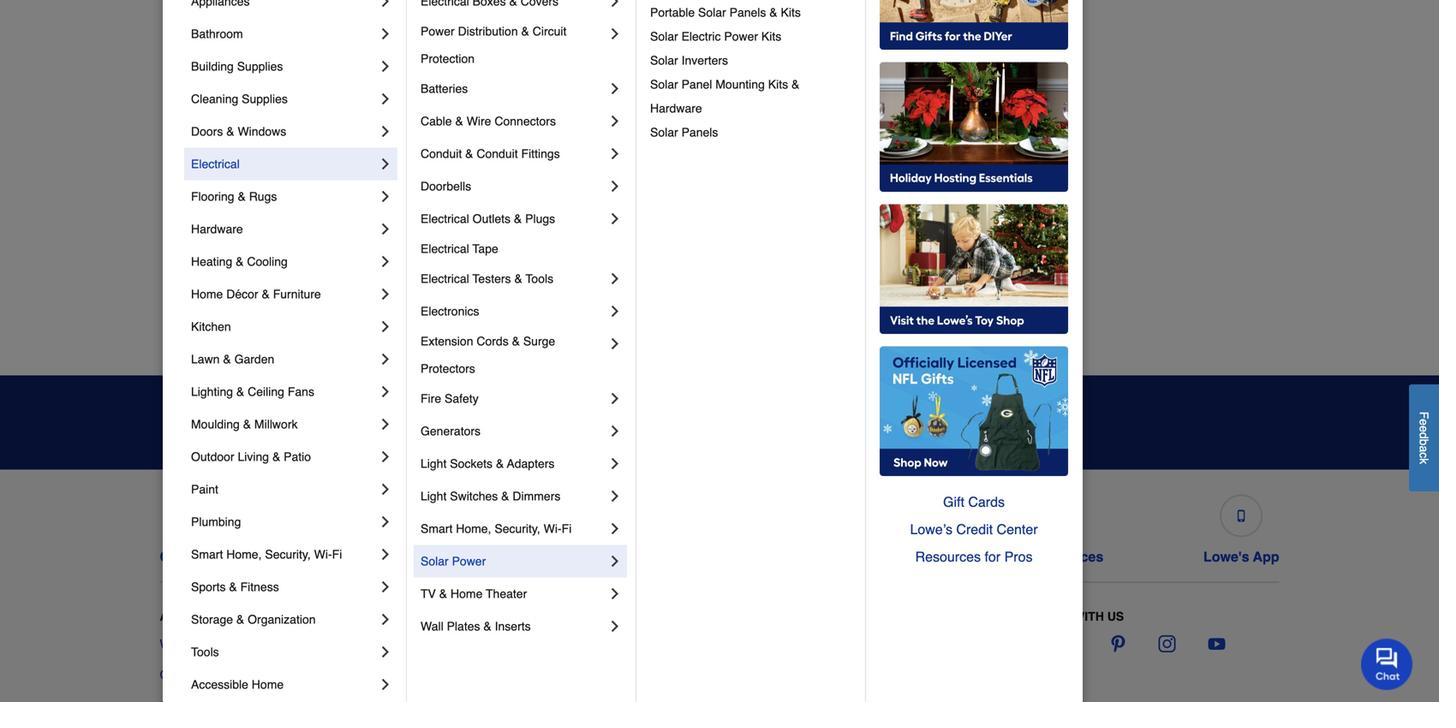Task type: vqa. For each thing, say whether or not it's contained in the screenshot.
Living at the bottom of the page
yes



Task type: describe. For each thing, give the bounding box(es) containing it.
chevron right image for outdoor living & patio
[[377, 448, 394, 466]]

lowe's app link
[[1204, 488, 1280, 565]]

kitchen link
[[191, 310, 377, 343]]

toms
[[1013, 197, 1041, 211]]

delran
[[175, 129, 210, 143]]

solar panel mounting kits & hardware link
[[650, 72, 853, 120]]

tools link
[[191, 636, 377, 669]]

light sockets & adapters
[[421, 457, 555, 471]]

& right doors
[[226, 125, 234, 138]]

chevron right image for fire safety
[[607, 390, 624, 407]]

chevron right image for doors & windows
[[377, 123, 394, 140]]

windows
[[238, 125, 286, 138]]

order status
[[378, 549, 461, 565]]

f e e d b a c k
[[1417, 412, 1431, 465]]

jersey city
[[454, 232, 513, 245]]

1 horizontal spatial tools
[[526, 272, 554, 286]]

0 horizontal spatial gift
[[801, 549, 825, 565]]

lowe's app
[[1204, 549, 1280, 565]]

lawn & garden
[[191, 352, 274, 366]]

chevron right image for heating & cooling
[[377, 253, 394, 270]]

& left rugs
[[238, 190, 246, 203]]

0 horizontal spatial lowe's
[[206, 610, 253, 624]]

chevron right image for solar power
[[607, 553, 624, 570]]

electrical for electrical testers & tools
[[421, 272, 469, 286]]

& down tv & home theater
[[458, 610, 467, 624]]

sockets
[[450, 457, 493, 471]]

chevron right image for bathroom
[[377, 25, 394, 42]]

chevron right image for doorbells
[[607, 178, 624, 195]]

conduit & conduit fittings link
[[421, 137, 607, 170]]

moulding & millwork
[[191, 418, 298, 431]]

find a store
[[406, 637, 471, 651]]

heating & cooling
[[191, 255, 288, 268]]

0 horizontal spatial security,
[[265, 548, 311, 561]]

chevron right image for lighting & ceiling fans
[[377, 383, 394, 400]]

tv & home theater link
[[421, 578, 607, 610]]

home, for right "smart home, security, wi-fi" link
[[456, 522, 491, 536]]

doors & windows link
[[191, 115, 377, 148]]

batteries
[[421, 82, 468, 95]]

electrical outlets & plugs
[[421, 212, 555, 226]]

plates
[[447, 620, 480, 633]]

who we are
[[160, 637, 227, 651]]

sign up form
[[692, 400, 1055, 446]]

generators link
[[421, 415, 607, 448]]

2 e from the top
[[1417, 426, 1431, 433]]

switches
[[450, 490, 498, 503]]

about lowe's
[[160, 610, 253, 624]]

1 vertical spatial cards
[[829, 549, 867, 565]]

storage
[[191, 613, 233, 627]]

protection
[[421, 52, 475, 65]]

east rutherford link
[[175, 230, 259, 247]]

township
[[239, 300, 289, 314]]

solar electric power kits
[[650, 29, 782, 43]]

app
[[1253, 549, 1280, 565]]

manchester
[[733, 26, 796, 40]]

1 horizontal spatial security,
[[495, 522, 540, 536]]

& right the sockets
[[496, 457, 504, 471]]

credit for lowe's
[[956, 522, 993, 538]]

installation services link
[[971, 488, 1104, 565]]

eatontown link
[[175, 264, 231, 281]]

chevron right image for wall plates & inserts
[[607, 618, 624, 635]]

center for lowe's credit center
[[997, 522, 1038, 538]]

& right testers
[[514, 272, 522, 286]]

sewell link
[[1013, 127, 1048, 144]]

electrical link
[[191, 148, 377, 180]]

chevron right image for light sockets & adapters
[[607, 455, 624, 472]]

connect with us
[[1011, 610, 1124, 624]]

kits for solar electric power kits
[[762, 29, 782, 43]]

safety
[[445, 392, 479, 406]]

lawn & garden link
[[191, 343, 377, 376]]

electrical for electrical outlets & plugs
[[421, 212, 469, 226]]

pinterest image
[[1110, 636, 1127, 653]]

conduit & conduit fittings
[[421, 147, 560, 161]]

holiday hosting essentials. image
[[880, 62, 1068, 192]]

1 horizontal spatial cards
[[968, 494, 1005, 510]]

contact
[[160, 549, 211, 565]]

flemington
[[454, 26, 513, 40]]

us
[[215, 549, 232, 565]]

paint
[[191, 483, 218, 496]]

chevron right image for electronics
[[607, 303, 624, 320]]

cords
[[477, 334, 509, 348]]

stores
[[406, 610, 455, 624]]

& right sports
[[229, 580, 237, 594]]

chevron right image for smart home, security, wi-fi
[[377, 546, 394, 563]]

find a store link
[[406, 636, 471, 653]]

& right the tv
[[439, 587, 447, 601]]

& down wire
[[465, 147, 473, 161]]

power up tv & home theater
[[452, 555, 486, 568]]

lighting & ceiling fans
[[191, 385, 314, 399]]

lowe's credit center link
[[561, 488, 697, 565]]

solar panel mounting kits & hardware
[[650, 77, 803, 115]]

1 vertical spatial gift cards
[[801, 549, 867, 565]]

chevron right image for hardware
[[377, 221, 394, 238]]

& left patio
[[272, 450, 280, 464]]

chevron right image for electrical outlets & plugs
[[607, 210, 624, 227]]

faq
[[250, 549, 278, 565]]

chat invite button image
[[1361, 638, 1414, 691]]

chevron right image for building supplies
[[377, 58, 394, 75]]

moulding
[[191, 418, 240, 431]]

& right décor
[[262, 287, 270, 301]]

lawnside
[[454, 266, 505, 280]]

solar up solar electric power kits
[[698, 5, 726, 19]]

careers
[[160, 668, 202, 682]]

hamilton link
[[454, 93, 501, 110]]

inserts
[[495, 620, 531, 633]]

chevron right image for paint
[[377, 481, 394, 498]]

solar inverters
[[650, 53, 728, 67]]

sicklerville
[[1013, 163, 1069, 177]]

heating
[[191, 255, 232, 268]]

find gifts for the diyer. image
[[880, 0, 1068, 50]]

d
[[1417, 433, 1431, 439]]

storage & organization link
[[191, 603, 377, 636]]

chevron right image for light switches & dimmers
[[607, 488, 624, 505]]

jersey
[[454, 232, 489, 245]]

youtube image
[[1208, 636, 1225, 653]]

& up manchester at right
[[770, 5, 778, 19]]

portable solar panels & kits
[[650, 5, 801, 19]]

chevron right image for moulding & millwork
[[377, 416, 394, 433]]

river
[[1045, 197, 1073, 211]]

chevron right image for lawn & garden
[[377, 351, 394, 368]]

east for east brunswick
[[175, 197, 199, 211]]

supplies for cleaning supplies
[[242, 92, 288, 106]]

cleaning
[[191, 92, 238, 106]]

connect
[[1011, 610, 1070, 624]]

instagram image
[[1159, 636, 1176, 653]]

0 horizontal spatial home
[[191, 287, 223, 301]]

officially licensed n f l gifts. shop now. image
[[880, 346, 1068, 477]]

hardware inside solar panel mounting kits & hardware
[[650, 101, 702, 115]]

egg
[[175, 300, 196, 314]]

lowe's credit center
[[910, 522, 1038, 538]]

smart for right "smart home, security, wi-fi" link
[[421, 522, 453, 536]]

light for light sockets & adapters
[[421, 457, 447, 471]]

electric
[[682, 29, 721, 43]]

heating & cooling link
[[191, 245, 377, 278]]

princeton link
[[1013, 59, 1063, 76]]

doors
[[191, 125, 223, 138]]

2 conduit from the left
[[477, 147, 518, 161]]

extension
[[421, 334, 473, 348]]

lowe's for lowe's app
[[1204, 549, 1250, 565]]

supplies for building supplies
[[237, 59, 283, 73]]

furniture
[[273, 287, 321, 301]]

and
[[561, 402, 598, 426]]

brick link
[[175, 59, 201, 76]]

are
[[209, 637, 227, 651]]

chevron right image for home décor & furniture
[[377, 286, 394, 303]]

butler
[[175, 95, 206, 108]]

bathroom link
[[191, 17, 377, 50]]

tools inside "link"
[[191, 645, 219, 659]]

share.
[[636, 429, 671, 443]]

smart home, security, wi-fi for right "smart home, security, wi-fi" link
[[421, 522, 572, 536]]

fittings
[[521, 147, 560, 161]]

1 horizontal spatial smart home, security, wi-fi link
[[421, 513, 607, 545]]



Task type: locate. For each thing, give the bounding box(es) containing it.
cleaning supplies link
[[191, 83, 377, 115]]

piscataway link
[[1013, 24, 1073, 42]]

smart home, security, wi-fi up fitness at bottom
[[191, 548, 342, 561]]

chevron right image for accessible home
[[377, 676, 394, 693]]

0 horizontal spatial store
[[406, 668, 434, 682]]

credit inside "link"
[[956, 522, 993, 538]]

1 horizontal spatial fi
[[562, 522, 572, 536]]

find
[[406, 637, 429, 651]]

& left ceiling
[[236, 385, 244, 399]]

1 horizontal spatial gift
[[943, 494, 965, 510]]

visit the lowe's toy shop. image
[[880, 204, 1068, 334]]

& right lawn
[[223, 352, 231, 366]]

& right storage
[[236, 613, 244, 627]]

panels inside solar panels link
[[682, 125, 718, 139]]

smart home, security, wi-fi link up fitness at bottom
[[191, 538, 377, 571]]

we've
[[527, 429, 562, 443]]

wi- up sports & fitness link at the bottom of page
[[314, 548, 332, 561]]

lighting
[[191, 385, 233, 399]]

electrical tape link
[[421, 235, 624, 262]]

1 light from the top
[[421, 457, 447, 471]]

1 horizontal spatial credit
[[956, 522, 993, 538]]

kits up manchester link
[[781, 5, 801, 19]]

chevron right image for cable & wire connectors
[[607, 113, 624, 130]]

rio grande link
[[1013, 93, 1074, 110]]

electrical for electrical
[[191, 157, 240, 171]]

solar for panels
[[650, 125, 678, 139]]

light sockets & adapters link
[[421, 448, 607, 480]]

1 vertical spatial panels
[[682, 125, 718, 139]]

building supplies link
[[191, 50, 377, 83]]

0 vertical spatial home,
[[456, 522, 491, 536]]

plugs
[[525, 212, 555, 226]]

egg harbor township
[[175, 300, 289, 314]]

light
[[421, 457, 447, 471], [421, 490, 447, 503]]

0 vertical spatial hardware
[[650, 101, 702, 115]]

home décor & furniture
[[191, 287, 321, 301]]

east brunswick
[[175, 197, 257, 211]]

1 vertical spatial services
[[470, 610, 530, 624]]

1 vertical spatial store
[[406, 668, 434, 682]]

for
[[985, 549, 1001, 565]]

egg harbor township link
[[175, 299, 289, 316]]

chevron right image for extension cords & surge protectors
[[607, 335, 624, 352]]

supplies up windows
[[242, 92, 288, 106]]

chevron right image for power distribution & circuit protection
[[607, 25, 624, 42]]

1 horizontal spatial panels
[[730, 5, 766, 19]]

1 vertical spatial fi
[[332, 548, 342, 561]]

cards
[[968, 494, 1005, 510], [829, 549, 867, 565]]

hackettstown link
[[454, 59, 526, 76]]

supplies
[[237, 59, 283, 73], [242, 92, 288, 106]]

dimensions image
[[1031, 510, 1043, 522]]

0 horizontal spatial home,
[[226, 548, 262, 561]]

wi-
[[544, 522, 562, 536], [314, 548, 332, 561]]

resources for pros
[[915, 549, 1033, 565]]

tools
[[526, 272, 554, 286], [191, 645, 219, 659]]

electrical outlets & plugs link
[[421, 203, 607, 235]]

a
[[1417, 446, 1431, 453], [432, 637, 439, 651]]

light for light switches & dimmers
[[421, 490, 447, 503]]

0 horizontal spatial wi-
[[314, 548, 332, 561]]

center for lowe's credit center
[[654, 549, 697, 565]]

chevron right image for kitchen
[[377, 318, 394, 335]]

electrical down doorbells
[[421, 212, 469, 226]]

& left "millwork"
[[243, 418, 251, 431]]

power distribution & circuit protection link
[[421, 17, 607, 72]]

home décor & furniture link
[[191, 278, 377, 310]]

& inside power distribution & circuit protection
[[521, 24, 529, 38]]

1 vertical spatial hardware
[[191, 222, 243, 236]]

chevron right image for cleaning supplies
[[377, 90, 394, 107]]

panels up solar electric power kits link
[[730, 5, 766, 19]]

hardware link
[[191, 213, 377, 245]]

0 horizontal spatial gift cards link
[[797, 488, 871, 565]]

0 vertical spatial security,
[[495, 522, 540, 536]]

smart home, security, wi-fi down light switches & dimmers
[[421, 522, 572, 536]]

1 east from the top
[[175, 197, 199, 211]]

kits down the portable solar panels & kits link
[[762, 29, 782, 43]]

smart up sports
[[191, 548, 223, 561]]

turnersville link
[[1013, 230, 1074, 247]]

solar left inverters
[[650, 53, 678, 67]]

tape
[[473, 242, 498, 256]]

& left dimmers
[[501, 490, 509, 503]]

cleaning supplies
[[191, 92, 288, 106]]

1 conduit from the left
[[421, 147, 462, 161]]

smart home, security, wi-fi for "smart home, security, wi-fi" link to the left
[[191, 548, 342, 561]]

0 horizontal spatial services
[[470, 610, 530, 624]]

conduit
[[421, 147, 462, 161], [477, 147, 518, 161]]

fi
[[562, 522, 572, 536], [332, 548, 342, 561]]

chevron right image for batteries
[[607, 80, 624, 97]]

a inside "button"
[[1417, 446, 1431, 453]]

2 vertical spatial home
[[252, 678, 284, 692]]

electrical inside electrical link
[[191, 157, 240, 171]]

& inside solar panel mounting kits & hardware
[[792, 77, 800, 91]]

flooring & rugs
[[191, 190, 277, 203]]

home down eatontown link
[[191, 287, 223, 301]]

& right plates
[[484, 620, 492, 633]]

0 horizontal spatial smart home, security, wi-fi
[[191, 548, 342, 561]]

sports
[[191, 580, 226, 594]]

e up d
[[1417, 419, 1431, 426]]

1 horizontal spatial center
[[997, 522, 1038, 538]]

0 horizontal spatial gift cards
[[801, 549, 867, 565]]

1 vertical spatial gift
[[801, 549, 825, 565]]

power down the portable solar panels & kits link
[[724, 29, 758, 43]]

rutherford
[[202, 232, 259, 245]]

1 vertical spatial smart home, security, wi-fi
[[191, 548, 342, 561]]

flooring
[[191, 190, 234, 203]]

toms river link
[[1013, 196, 1073, 213]]

fire
[[421, 392, 441, 406]]

light left switches
[[421, 490, 447, 503]]

chevron right image for flooring & rugs
[[377, 188, 394, 205]]

lowe's up are
[[206, 610, 253, 624]]

& right us
[[236, 549, 246, 565]]

0 vertical spatial panels
[[730, 5, 766, 19]]

east rutherford
[[175, 232, 259, 245]]

& left wire
[[455, 114, 463, 128]]

0 vertical spatial supplies
[[237, 59, 283, 73]]

order
[[378, 549, 415, 565]]

fi for chevron right image related to smart home, security, wi-fi
[[332, 548, 342, 561]]

2 vertical spatial kits
[[768, 77, 788, 91]]

0 vertical spatial wi-
[[544, 522, 562, 536]]

mounting
[[716, 77, 765, 91]]

city
[[493, 232, 513, 245]]

panel
[[682, 77, 712, 91]]

cable & wire connectors
[[421, 114, 556, 128]]

1 vertical spatial credit
[[611, 549, 650, 565]]

fire safety link
[[421, 382, 607, 415]]

1 horizontal spatial home
[[252, 678, 284, 692]]

tv
[[421, 587, 436, 601]]

services down theater
[[470, 610, 530, 624]]

chevron right image for storage & organization
[[377, 611, 394, 628]]

distribution
[[458, 24, 518, 38]]

protectors
[[421, 362, 475, 376]]

0 vertical spatial east
[[175, 197, 199, 211]]

hardware up solar panels
[[650, 101, 702, 115]]

store down find
[[406, 668, 434, 682]]

chevron right image for plumbing
[[377, 514, 394, 531]]

0 horizontal spatial center
[[654, 549, 697, 565]]

0 horizontal spatial a
[[432, 637, 439, 651]]

manahawkin link
[[454, 333, 521, 350]]

1 vertical spatial tools
[[191, 645, 219, 659]]

1 horizontal spatial hardware
[[650, 101, 702, 115]]

1 horizontal spatial home,
[[456, 522, 491, 536]]

hardware down east brunswick link
[[191, 222, 243, 236]]

tv & home theater
[[421, 587, 527, 601]]

0 vertical spatial credit
[[956, 522, 993, 538]]

1 vertical spatial home
[[451, 587, 483, 601]]

electrical for electrical tape
[[421, 242, 469, 256]]

patio
[[284, 450, 311, 464]]

& inside the extension cords & surge protectors
[[512, 334, 520, 348]]

& down solar inverters link
[[792, 77, 800, 91]]

home, for "smart home, security, wi-fi" link to the left
[[226, 548, 262, 561]]

0 horizontal spatial fi
[[332, 548, 342, 561]]

0 vertical spatial smart
[[421, 522, 453, 536]]

1 horizontal spatial gift cards
[[943, 494, 1005, 510]]

building supplies
[[191, 59, 283, 73]]

chevron right image for electrical testers & tools
[[607, 270, 624, 287]]

e up b
[[1417, 426, 1431, 433]]

0 vertical spatial services
[[1047, 549, 1104, 565]]

conduit down cable & wire connectors
[[477, 147, 518, 161]]

electrical up the flooring
[[191, 157, 240, 171]]

0 vertical spatial a
[[1417, 446, 1431, 453]]

portable solar panels & kits link
[[650, 0, 853, 24]]

0 vertical spatial gift
[[943, 494, 965, 510]]

1 vertical spatial supplies
[[242, 92, 288, 106]]

1 vertical spatial east
[[175, 232, 199, 245]]

chevron right image for tools
[[377, 644, 394, 661]]

electrical inside electrical outlets & plugs link
[[421, 212, 469, 226]]

1 horizontal spatial smart
[[421, 522, 453, 536]]

ceiling
[[248, 385, 284, 399]]

power up protection
[[421, 24, 455, 38]]

customer care image
[[213, 510, 225, 522]]

resources for pros link
[[880, 544, 1068, 571]]

wi- down dimmers
[[544, 522, 562, 536]]

smart for "smart home, security, wi-fi" link to the left
[[191, 548, 223, 561]]

lowe's for lowe's credit center
[[561, 549, 607, 565]]

credit for lowe's
[[611, 549, 650, 565]]

& right cords
[[512, 334, 520, 348]]

1 e from the top
[[1417, 419, 1431, 426]]

0 vertical spatial cards
[[968, 494, 1005, 510]]

bayonne link
[[175, 24, 222, 42]]

solar down portable at the left
[[650, 29, 678, 43]]

2 horizontal spatial lowe's
[[1204, 549, 1250, 565]]

1 vertical spatial smart
[[191, 548, 223, 561]]

moulding & millwork link
[[191, 408, 377, 441]]

delran link
[[175, 127, 210, 144]]

sewell
[[1013, 129, 1048, 143]]

got
[[565, 429, 584, 443]]

brunswick
[[202, 197, 257, 211]]

1 vertical spatial light
[[421, 490, 447, 503]]

kits for solar panel mounting kits & hardware
[[768, 77, 788, 91]]

union link
[[1013, 264, 1044, 281]]

solar down solar panel mounting kits & hardware on the top
[[650, 125, 678, 139]]

chevron right image for conduit & conduit fittings
[[607, 145, 624, 162]]

chevron right image for tv & home theater
[[607, 585, 624, 603]]

lowe's up tv & home theater "link" on the bottom
[[561, 549, 607, 565]]

chevron right image for sports & fitness
[[377, 579, 394, 596]]

east down deptford 'link'
[[175, 197, 199, 211]]

stores & services
[[406, 610, 530, 624]]

0 horizontal spatial cards
[[829, 549, 867, 565]]

0 vertical spatial kits
[[781, 5, 801, 19]]

0 vertical spatial center
[[997, 522, 1038, 538]]

solar for inverters
[[650, 53, 678, 67]]

kits down solar inverters link
[[768, 77, 788, 91]]

fi down light switches & dimmers link
[[562, 522, 572, 536]]

east for east rutherford
[[175, 232, 199, 245]]

eatontown
[[175, 266, 231, 280]]

1 vertical spatial a
[[432, 637, 439, 651]]

electrical left tape
[[421, 242, 469, 256]]

light down generators
[[421, 457, 447, 471]]

1 horizontal spatial wi-
[[544, 522, 562, 536]]

solar left panel
[[650, 77, 678, 91]]

brick
[[175, 60, 201, 74]]

lawnside link
[[454, 264, 505, 281]]

1 horizontal spatial a
[[1417, 446, 1431, 453]]

chevron right image
[[607, 0, 624, 10], [607, 80, 624, 97], [377, 90, 394, 107], [607, 113, 624, 130], [607, 145, 624, 162], [607, 210, 624, 227], [377, 318, 394, 335], [377, 383, 394, 400], [377, 448, 394, 466], [377, 481, 394, 498], [377, 546, 394, 563], [607, 553, 624, 570], [377, 579, 394, 596], [607, 585, 624, 603], [377, 611, 394, 628], [607, 618, 624, 635], [377, 644, 394, 661], [377, 676, 394, 693]]

chevron right image for electrical
[[377, 155, 394, 173]]

services right pros
[[1047, 549, 1104, 565]]

0 horizontal spatial panels
[[682, 125, 718, 139]]

electrical up electronics
[[421, 272, 469, 286]]

1 horizontal spatial services
[[1047, 549, 1104, 565]]

solar panels
[[650, 125, 718, 139]]

1 vertical spatial security,
[[265, 548, 311, 561]]

who we are link
[[160, 636, 227, 653]]

manahawkin
[[454, 335, 521, 348]]

outdoor living & patio
[[191, 450, 311, 464]]

1 vertical spatial center
[[654, 549, 697, 565]]

center inside "link"
[[997, 522, 1038, 538]]

2 horizontal spatial home
[[451, 587, 483, 601]]

testers
[[473, 272, 511, 286]]

0 vertical spatial fi
[[562, 522, 572, 536]]

panels down solar panel mounting kits & hardware on the top
[[682, 125, 718, 139]]

solar for electric
[[650, 29, 678, 43]]

center
[[997, 522, 1038, 538], [654, 549, 697, 565]]

0 vertical spatial smart home, security, wi-fi
[[421, 522, 572, 536]]

0 horizontal spatial conduit
[[421, 147, 462, 161]]

security, up 'solar power' link
[[495, 522, 540, 536]]

conduit up doorbells
[[421, 147, 462, 161]]

a up k
[[1417, 446, 1431, 453]]

0 horizontal spatial tools
[[191, 645, 219, 659]]

0 vertical spatial home
[[191, 287, 223, 301]]

tools up 'careers'
[[191, 645, 219, 659]]

home,
[[456, 522, 491, 536], [226, 548, 262, 561]]

smart up status
[[421, 522, 453, 536]]

panels inside the portable solar panels & kits link
[[730, 5, 766, 19]]

chevron right image for generators
[[607, 423, 624, 440]]

0 horizontal spatial credit
[[611, 549, 650, 565]]

wi- for "smart home, security, wi-fi" link to the left
[[314, 548, 332, 561]]

& left circuit
[[521, 24, 529, 38]]

c
[[1417, 453, 1431, 459]]

& left the plugs
[[514, 212, 522, 226]]

1 horizontal spatial lowe's
[[561, 549, 607, 565]]

home inside "link"
[[451, 587, 483, 601]]

2 east from the top
[[175, 232, 199, 245]]

0 horizontal spatial hardware
[[191, 222, 243, 236]]

cable
[[421, 114, 452, 128]]

supplies up cleaning supplies
[[237, 59, 283, 73]]

east up heating
[[175, 232, 199, 245]]

home down tools "link"
[[252, 678, 284, 692]]

chevron right image for smart home, security, wi-fi
[[607, 520, 624, 538]]

home, up sports & fitness
[[226, 548, 262, 561]]

1 vertical spatial wi-
[[314, 548, 332, 561]]

1 horizontal spatial conduit
[[477, 147, 518, 161]]

mobile image
[[1236, 510, 1248, 522]]

outlets
[[473, 212, 511, 226]]

home up the stores & services
[[451, 587, 483, 601]]

1 vertical spatial home,
[[226, 548, 262, 561]]

lowe's left 'app' on the bottom
[[1204, 549, 1250, 565]]

chevron right image
[[377, 0, 394, 10], [377, 25, 394, 42], [607, 25, 624, 42], [377, 58, 394, 75], [377, 123, 394, 140], [377, 155, 394, 173], [607, 178, 624, 195], [377, 188, 394, 205], [377, 221, 394, 238], [377, 253, 394, 270], [607, 270, 624, 287], [377, 286, 394, 303], [607, 303, 624, 320], [607, 335, 624, 352], [377, 351, 394, 368], [607, 390, 624, 407], [377, 416, 394, 433], [607, 423, 624, 440], [607, 455, 624, 472], [607, 488, 624, 505], [377, 514, 394, 531], [607, 520, 624, 538]]

solar for panel
[[650, 77, 678, 91]]

0 vertical spatial tools
[[526, 272, 554, 286]]

& down rutherford on the left top of page
[[236, 255, 244, 268]]

cooling
[[247, 255, 288, 268]]

1 horizontal spatial smart home, security, wi-fi
[[421, 522, 572, 536]]

with
[[1074, 610, 1104, 624]]

2 light from the top
[[421, 490, 447, 503]]

electrical inside electrical testers & tools link
[[421, 272, 469, 286]]

0 vertical spatial light
[[421, 457, 447, 471]]

store down plates
[[442, 637, 471, 651]]

1 horizontal spatial gift cards link
[[880, 489, 1068, 516]]

1 vertical spatial kits
[[762, 29, 782, 43]]

fi for chevron right icon related to smart home, security, wi-fi
[[562, 522, 572, 536]]

flooring & rugs link
[[191, 180, 377, 213]]

electrical testers & tools link
[[421, 262, 607, 295]]

solar up the tv
[[421, 555, 449, 568]]

kits inside solar panel mounting kits & hardware
[[768, 77, 788, 91]]

1 horizontal spatial store
[[442, 637, 471, 651]]

0 horizontal spatial smart home, security, wi-fi link
[[191, 538, 377, 571]]

solar inside solar panel mounting kits & hardware
[[650, 77, 678, 91]]

0 vertical spatial gift cards
[[943, 494, 1005, 510]]

tools down the electrical tape link on the left
[[526, 272, 554, 286]]

home, down switches
[[456, 522, 491, 536]]

fi left order
[[332, 548, 342, 561]]

smart home, security, wi-fi link down light switches & dimmers
[[421, 513, 607, 545]]

toms river
[[1013, 197, 1073, 211]]

0 horizontal spatial smart
[[191, 548, 223, 561]]

panels
[[730, 5, 766, 19], [682, 125, 718, 139]]

solar for power
[[421, 555, 449, 568]]

sports & fitness
[[191, 580, 279, 594]]

wi- for right "smart home, security, wi-fi" link
[[544, 522, 562, 536]]

services inside "link"
[[1047, 549, 1104, 565]]

deals, inspiration and trends we've got ideas to share.
[[384, 402, 671, 443]]

a down the wall
[[432, 637, 439, 651]]

power inside power distribution & circuit protection
[[421, 24, 455, 38]]

0 vertical spatial store
[[442, 637, 471, 651]]

security, up sports & fitness link at the bottom of page
[[265, 548, 311, 561]]

accessible
[[191, 678, 248, 692]]

wall plates & inserts
[[421, 620, 531, 633]]



